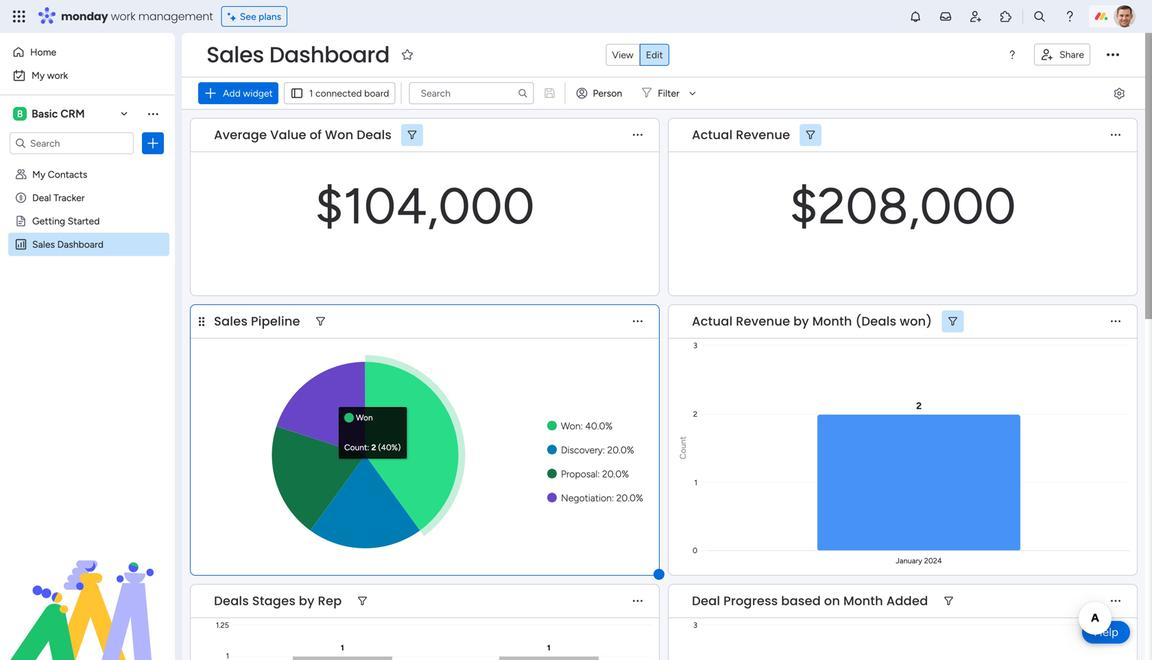 Task type: vqa. For each thing, say whether or not it's contained in the screenshot.


Task type: locate. For each thing, give the bounding box(es) containing it.
my contacts
[[32, 169, 87, 180]]

0 horizontal spatial won
[[325, 126, 354, 144]]

deals inside field
[[214, 593, 249, 610]]

my inside option
[[32, 70, 45, 81]]

rep
[[318, 593, 342, 610]]

1 vertical spatial by
[[299, 593, 315, 610]]

by for stages
[[299, 593, 315, 610]]

options image
[[146, 137, 160, 150]]

more dots image
[[633, 130, 643, 140], [1111, 130, 1121, 140], [633, 317, 643, 327], [1111, 597, 1121, 607]]

deal inside list box
[[32, 192, 51, 204]]

revenue
[[736, 126, 790, 144], [736, 313, 790, 330]]

0 vertical spatial dashboard
[[269, 39, 390, 70]]

basic crm
[[32, 107, 85, 120]]

month
[[813, 313, 852, 330], [844, 593, 883, 610]]

sales dashboard banner
[[182, 33, 1146, 110]]

see
[[240, 11, 256, 22]]

1 horizontal spatial work
[[111, 9, 136, 24]]

actual inside actual revenue field
[[692, 126, 733, 144]]

0 horizontal spatial more dots image
[[633, 597, 643, 607]]

board
[[364, 87, 389, 99]]

average
[[214, 126, 267, 144]]

20.0% down 40.0%
[[607, 444, 634, 456]]

option
[[0, 162, 175, 165]]

b
[[17, 108, 23, 120]]

deal
[[32, 192, 51, 204], [692, 593, 720, 610]]

deals
[[357, 126, 392, 144], [214, 593, 249, 610]]

contacts
[[48, 169, 87, 180]]

my down home
[[32, 70, 45, 81]]

workspace options image
[[146, 107, 160, 121]]

0 vertical spatial deal
[[32, 192, 51, 204]]

1 vertical spatial work
[[47, 70, 68, 81]]

actual inside actual revenue by month (deals won) field
[[692, 313, 733, 330]]

won right of
[[325, 126, 354, 144]]

getting started
[[32, 215, 100, 227]]

proposal : 20.0%
[[561, 469, 629, 480]]

dashboard inside list box
[[57, 239, 104, 250]]

0 horizontal spatial deals
[[214, 593, 249, 610]]

0 vertical spatial deals
[[357, 126, 392, 144]]

month left (deals at right
[[813, 313, 852, 330]]

negotiation : 20.0%
[[561, 493, 643, 504]]

menu image
[[1007, 49, 1018, 60]]

search everything image
[[1033, 10, 1047, 23]]

work down home
[[47, 70, 68, 81]]

1
[[309, 87, 313, 99]]

deal up the getting
[[32, 192, 51, 204]]

pipeline
[[251, 313, 300, 330]]

help image
[[1063, 10, 1077, 23]]

see plans button
[[221, 6, 288, 27]]

0 vertical spatial more dots image
[[1111, 317, 1121, 327]]

20.0%
[[607, 444, 634, 456], [602, 469, 629, 480], [617, 493, 643, 504]]

share
[[1060, 49, 1084, 60]]

2 revenue from the top
[[736, 313, 790, 330]]

plans
[[259, 11, 281, 22]]

more dots image for actual revenue
[[1111, 130, 1121, 140]]

: for negotiation
[[612, 493, 614, 504]]

person button
[[571, 82, 631, 104]]

invite members image
[[969, 10, 983, 23]]

Filter dashboard by text search field
[[409, 82, 534, 104]]

my for my contacts
[[32, 169, 45, 180]]

crm
[[60, 107, 85, 120]]

negotiation
[[561, 493, 612, 504]]

monday
[[61, 9, 108, 24]]

0 horizontal spatial deal
[[32, 192, 51, 204]]

20.0% for discovery : 20.0%
[[607, 444, 634, 456]]

sales dashboard up 1
[[206, 39, 390, 70]]

on
[[824, 593, 840, 610]]

0 horizontal spatial by
[[299, 593, 315, 610]]

discovery : 20.0%
[[561, 444, 634, 456]]

view button
[[606, 44, 640, 66]]

deal left progress
[[692, 593, 720, 610]]

work right monday
[[111, 9, 136, 24]]

1 vertical spatial my
[[32, 169, 45, 180]]

average value of won deals
[[214, 126, 392, 144]]

deal for deal progress based on month added
[[692, 593, 720, 610]]

1 vertical spatial more dots image
[[633, 597, 643, 607]]

deals stages by rep
[[214, 593, 342, 610]]

0 vertical spatial by
[[794, 313, 809, 330]]

1 horizontal spatial deals
[[357, 126, 392, 144]]

dashboard inside banner
[[269, 39, 390, 70]]

sales inside list box
[[32, 239, 55, 250]]

: for discovery
[[603, 444, 605, 456]]

won inside field
[[325, 126, 354, 144]]

by
[[794, 313, 809, 330], [299, 593, 315, 610]]

stages
[[252, 593, 296, 610]]

more dots image for deal progress based on month added
[[1111, 597, 1121, 607]]

my work
[[32, 70, 68, 81]]

: for won
[[581, 420, 583, 432]]

search image
[[518, 88, 529, 99]]

edit button
[[640, 44, 669, 66]]

connected
[[316, 87, 362, 99]]

work for monday
[[111, 9, 136, 24]]

0 horizontal spatial work
[[47, 70, 68, 81]]

person
[[593, 87, 622, 99]]

1 vertical spatial sales
[[32, 239, 55, 250]]

deal inside field
[[692, 593, 720, 610]]

dashboard up connected
[[269, 39, 390, 70]]

sales dashboard
[[206, 39, 390, 70], [32, 239, 104, 250]]

more dots image
[[1111, 317, 1121, 327], [633, 597, 643, 607]]

None search field
[[409, 82, 534, 104]]

see plans
[[240, 11, 281, 22]]

month right the on
[[844, 593, 883, 610]]

Actual Revenue by Month (Deals won) field
[[689, 313, 936, 331]]

0 vertical spatial revenue
[[736, 126, 790, 144]]

dashboard down started
[[57, 239, 104, 250]]

sales right public dashboard image
[[32, 239, 55, 250]]

1 revenue from the top
[[736, 126, 790, 144]]

1 connected board
[[309, 87, 389, 99]]

0 vertical spatial my
[[32, 70, 45, 81]]

1 horizontal spatial sales dashboard
[[206, 39, 390, 70]]

sales inside banner
[[206, 39, 264, 70]]

sales pipeline
[[214, 313, 300, 330]]

tracker
[[53, 192, 85, 204]]

Average Value of Won Deals field
[[211, 126, 395, 144]]

1 vertical spatial deal
[[692, 593, 720, 610]]

work inside option
[[47, 70, 68, 81]]

more dots image for deals stages by rep
[[633, 597, 643, 607]]

won
[[325, 126, 354, 144], [561, 420, 581, 432]]

sales inside field
[[214, 313, 248, 330]]

dashboard
[[269, 39, 390, 70], [57, 239, 104, 250]]

20.0% down proposal : 20.0% on the bottom of the page
[[617, 493, 643, 504]]

0 vertical spatial work
[[111, 9, 136, 24]]

proposal
[[561, 469, 598, 480]]

actual
[[692, 126, 733, 144], [692, 313, 733, 330]]

1 vertical spatial 20.0%
[[602, 469, 629, 480]]

update feed image
[[939, 10, 953, 23]]

1 connected board button
[[284, 82, 395, 104]]

more dots image for actual revenue by month (deals won)
[[1111, 317, 1121, 327]]

management
[[138, 9, 213, 24]]

1 vertical spatial revenue
[[736, 313, 790, 330]]

Actual Revenue field
[[689, 126, 794, 144]]

value
[[270, 126, 306, 144]]

list box
[[0, 160, 175, 441]]

Deal Progress based on Month Added field
[[689, 593, 932, 610]]

my inside list box
[[32, 169, 45, 180]]

: down the discovery : 20.0%
[[598, 469, 600, 480]]

: down proposal : 20.0% on the bottom of the page
[[612, 493, 614, 504]]

sales
[[206, 39, 264, 70], [32, 239, 55, 250], [214, 313, 248, 330]]

1 horizontal spatial deal
[[692, 593, 720, 610]]

sales for sales pipeline field
[[214, 313, 248, 330]]

0 vertical spatial won
[[325, 126, 354, 144]]

work
[[111, 9, 136, 24], [47, 70, 68, 81]]

2 vertical spatial 20.0%
[[617, 493, 643, 504]]

2 actual from the top
[[692, 313, 733, 330]]

40.0%
[[585, 420, 613, 432]]

0 vertical spatial sales dashboard
[[206, 39, 390, 70]]

add widget
[[223, 87, 273, 99]]

widget
[[243, 87, 273, 99]]

Sales Dashboard field
[[203, 39, 393, 70]]

1 horizontal spatial more dots image
[[1111, 317, 1121, 327]]

: down 40.0%
[[603, 444, 605, 456]]

1 actual from the top
[[692, 126, 733, 144]]

: left 40.0%
[[581, 420, 583, 432]]

my
[[32, 70, 45, 81], [32, 169, 45, 180]]

0 vertical spatial 20.0%
[[607, 444, 634, 456]]

deals left the stages in the left bottom of the page
[[214, 593, 249, 610]]

1 horizontal spatial dashboard
[[269, 39, 390, 70]]

1 vertical spatial dashboard
[[57, 239, 104, 250]]

deals down board
[[357, 126, 392, 144]]

1 vertical spatial deals
[[214, 593, 249, 610]]

20.0% up negotiation : 20.0%
[[602, 469, 629, 480]]

0 vertical spatial actual
[[692, 126, 733, 144]]

1 vertical spatial sales dashboard
[[32, 239, 104, 250]]

20.0% for negotiation : 20.0%
[[617, 493, 643, 504]]

1 horizontal spatial by
[[794, 313, 809, 330]]

won up "discovery"
[[561, 420, 581, 432]]

1 horizontal spatial won
[[561, 420, 581, 432]]

0 vertical spatial sales
[[206, 39, 264, 70]]

monday marketplace image
[[999, 10, 1013, 23]]

0 horizontal spatial dashboard
[[57, 239, 104, 250]]

1 vertical spatial actual
[[692, 313, 733, 330]]

revenue for actual revenue by month (deals won)
[[736, 313, 790, 330]]

my left contacts
[[32, 169, 45, 180]]

:
[[581, 420, 583, 432], [603, 444, 605, 456], [598, 469, 600, 480], [612, 493, 614, 504]]

sales up add widget popup button
[[206, 39, 264, 70]]

sales dashboard down getting started on the left top of page
[[32, 239, 104, 250]]

sales right "dapulse drag handle 3" icon
[[214, 313, 248, 330]]

display modes group
[[606, 44, 669, 66]]

2 vertical spatial sales
[[214, 313, 248, 330]]



Task type: describe. For each thing, give the bounding box(es) containing it.
more dots image for average value of won deals
[[633, 130, 643, 140]]

filter
[[658, 87, 680, 99]]

dapulse drag handle 3 image
[[199, 317, 204, 327]]

select product image
[[12, 10, 26, 23]]

add
[[223, 87, 241, 99]]

sales dashboard inside "sales dashboard" banner
[[206, 39, 390, 70]]

share button
[[1034, 44, 1091, 66]]

1 vertical spatial won
[[561, 420, 581, 432]]

: for proposal
[[598, 469, 600, 480]]

added
[[887, 593, 928, 610]]

revenue for actual revenue
[[736, 126, 790, 144]]

list box containing my contacts
[[0, 160, 175, 441]]

actual revenue by month (deals won)
[[692, 313, 932, 330]]

deal for deal tracker
[[32, 192, 51, 204]]

actual revenue
[[692, 126, 790, 144]]

workspace image
[[13, 106, 27, 121]]

add widget button
[[198, 82, 278, 104]]

based
[[781, 593, 821, 610]]

getting
[[32, 215, 65, 227]]

view
[[612, 49, 634, 61]]

sales for the sales dashboard field
[[206, 39, 264, 70]]

help
[[1094, 626, 1119, 640]]

workspace selection element
[[13, 106, 87, 122]]

20.0% for proposal : 20.0%
[[602, 469, 629, 480]]

lottie animation image
[[0, 522, 175, 661]]

actual for actual revenue
[[692, 126, 733, 144]]

started
[[68, 215, 100, 227]]

home
[[30, 46, 56, 58]]

deal progress based on month added
[[692, 593, 928, 610]]

progress
[[724, 593, 778, 610]]

discovery
[[561, 444, 603, 456]]

terry turtle image
[[1114, 5, 1136, 27]]

monday work management
[[61, 9, 213, 24]]

help button
[[1083, 621, 1130, 644]]

Deals Stages by Rep field
[[211, 593, 345, 610]]

0 vertical spatial month
[[813, 313, 852, 330]]

work for my
[[47, 70, 68, 81]]

by for revenue
[[794, 313, 809, 330]]

Sales Pipeline field
[[211, 313, 304, 331]]

deal tracker
[[32, 192, 85, 204]]

home link
[[8, 41, 167, 63]]

my work option
[[8, 64, 167, 86]]

Search in workspace field
[[29, 135, 115, 151]]

edit
[[646, 49, 663, 61]]

0 horizontal spatial sales dashboard
[[32, 239, 104, 250]]

arrow down image
[[684, 85, 701, 102]]

notifications image
[[909, 10, 923, 23]]

basic
[[32, 107, 58, 120]]

public dashboard image
[[14, 238, 27, 251]]

my work link
[[8, 64, 167, 86]]

$104,000
[[315, 176, 535, 236]]

deals inside field
[[357, 126, 392, 144]]

$208,000
[[790, 176, 1016, 236]]

won)
[[900, 313, 932, 330]]

of
[[310, 126, 322, 144]]

more options image
[[1107, 49, 1119, 61]]

filter button
[[636, 82, 701, 104]]

none search field inside "sales dashboard" banner
[[409, 82, 534, 104]]

home option
[[8, 41, 167, 63]]

(deals
[[856, 313, 897, 330]]

public board image
[[14, 215, 27, 228]]

lottie animation element
[[0, 522, 175, 661]]

add to favorites image
[[401, 48, 414, 61]]

actual for actual revenue by month (deals won)
[[692, 313, 733, 330]]

settings image
[[1113, 86, 1126, 100]]

my for my work
[[32, 70, 45, 81]]

1 vertical spatial month
[[844, 593, 883, 610]]

won : 40.0%
[[561, 420, 613, 432]]



